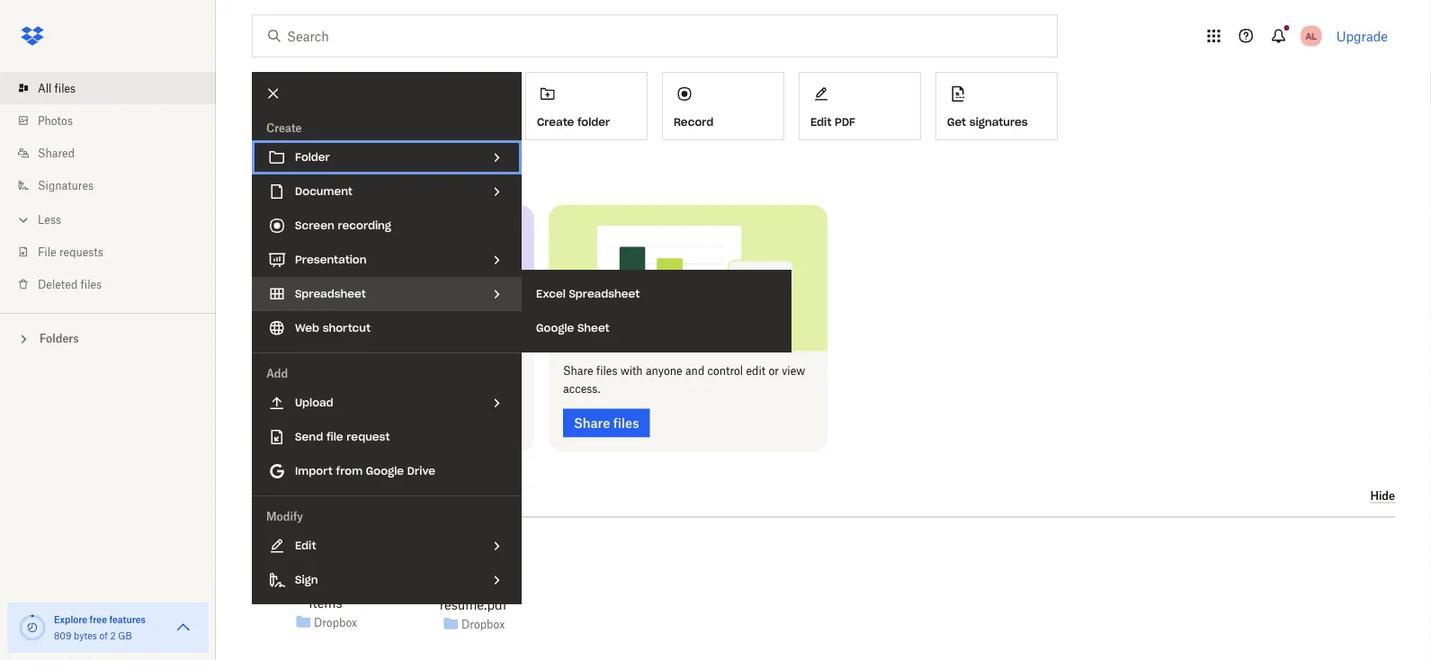 Task type: vqa. For each thing, say whether or not it's contained in the screenshot.
Using
no



Task type: describe. For each thing, give the bounding box(es) containing it.
deleted files link
[[14, 268, 216, 301]]

809
[[54, 630, 71, 642]]

edit pdf button
[[799, 72, 921, 140]]

all files
[[38, 81, 76, 95]]

edit for edit
[[295, 539, 316, 553]]

of
[[99, 630, 108, 642]]

signatures
[[970, 115, 1028, 129]]

all
[[38, 81, 52, 95]]

excel
[[536, 287, 566, 301]]

get for get started with dropbox
[[252, 165, 274, 180]]

requests
[[59, 245, 103, 259]]

files for share files with anyone and control edit or view access.
[[596, 364, 618, 378]]

2
[[110, 630, 116, 642]]

file
[[38, 245, 56, 259]]

all files list item
[[0, 72, 216, 104]]

upload menu item
[[252, 386, 522, 420]]

dropbox for resume.pdf
[[462, 618, 505, 631]]

deleted
[[38, 278, 78, 291]]

dropbox image
[[14, 18, 50, 54]]

photos
[[38, 114, 73, 127]]

started
[[277, 165, 320, 180]]

less image
[[14, 211, 32, 229]]

anyone
[[646, 364, 683, 378]]

signatures link
[[14, 169, 216, 202]]

google sheet
[[536, 321, 610, 335]]

screen recording menu item
[[252, 209, 522, 243]]

share files with anyone and control edit or view access.
[[563, 364, 805, 396]]

web shortcut
[[295, 321, 371, 335]]

folder
[[578, 115, 610, 129]]

control
[[708, 364, 743, 378]]

import
[[295, 464, 333, 478]]

edit menu item
[[252, 529, 522, 563]]

modify
[[266, 510, 303, 523]]

shared
[[38, 146, 75, 160]]

document menu item
[[252, 175, 522, 209]]

folders button
[[0, 325, 216, 351]]

create folder button
[[525, 72, 648, 140]]

work
[[377, 364, 402, 378]]

explore free features 809 bytes of 2 gb
[[54, 614, 146, 642]]

to
[[364, 364, 374, 378]]

install on desktop to work on files offline and stay synced.
[[270, 364, 499, 396]]

dropbox up screen recording menu item
[[353, 165, 404, 180]]

file requests link
[[14, 236, 216, 268]]

sign menu item
[[252, 563, 522, 597]]

with for started
[[324, 165, 350, 180]]

drive
[[407, 464, 435, 478]]

record
[[674, 115, 714, 129]]

files for all files
[[54, 81, 76, 95]]

send file request
[[295, 430, 390, 444]]

edit for edit pdf
[[811, 115, 832, 129]]

dropbox for items
[[314, 616, 357, 629]]

files for deleted files
[[81, 278, 102, 291]]

presentation
[[295, 253, 367, 267]]

screen
[[295, 219, 334, 233]]

get for get signatures
[[947, 115, 966, 129]]

less
[[38, 213, 61, 226]]

bytes
[[74, 630, 97, 642]]

suggested from your activity
[[252, 486, 470, 504]]

file requests
[[38, 245, 103, 259]]

folder
[[295, 150, 330, 164]]

items
[[309, 596, 342, 611]]

your
[[376, 486, 410, 504]]

shortcut
[[323, 321, 371, 335]]

send file request menu item
[[252, 420, 522, 454]]

create folder
[[537, 115, 610, 129]]

spreadsheet inside menu item
[[295, 287, 366, 301]]

upload
[[295, 396, 333, 410]]

pdf
[[835, 115, 856, 129]]

synced.
[[294, 382, 333, 396]]

2 spreadsheet from the left
[[569, 287, 640, 301]]

folders
[[40, 332, 79, 345]]

items link
[[309, 593, 342, 613]]

2 on from the left
[[405, 364, 418, 378]]

document
[[295, 184, 353, 198]]



Task type: locate. For each thing, give the bounding box(es) containing it.
0 vertical spatial with
[[324, 165, 350, 180]]

dropbox down "resume.pdf" link
[[462, 618, 505, 631]]

2 from from the top
[[336, 486, 371, 504]]

deleted files
[[38, 278, 102, 291]]

0 horizontal spatial with
[[324, 165, 350, 180]]

signatures
[[38, 179, 94, 192]]

0 vertical spatial from
[[336, 464, 363, 478]]

2 and from the left
[[686, 364, 705, 378]]

0 vertical spatial get
[[947, 115, 966, 129]]

dropbox link for resume.pdf
[[462, 615, 505, 633]]

with left anyone on the left of page
[[621, 364, 643, 378]]

get left started
[[252, 165, 274, 180]]

1 horizontal spatial and
[[686, 364, 705, 378]]

share
[[563, 364, 593, 378]]

free
[[90, 614, 107, 625]]

with up document
[[324, 165, 350, 180]]

get signatures button
[[936, 72, 1058, 140]]

screen recording
[[295, 219, 391, 233]]

dropbox
[[353, 165, 404, 180], [314, 616, 357, 629], [462, 618, 505, 631]]

edit inside button
[[811, 115, 832, 129]]

on right 'work'
[[405, 364, 418, 378]]

upgrade link
[[1337, 28, 1388, 44]]

stay
[[270, 382, 291, 396]]

create left folder
[[537, 115, 574, 129]]

1 vertical spatial edit
[[295, 539, 316, 553]]

1 horizontal spatial create
[[537, 115, 574, 129]]

google inside menu item
[[366, 464, 404, 478]]

google down excel
[[536, 321, 574, 335]]

list
[[0, 61, 216, 313]]

create for create folder
[[537, 115, 574, 129]]

0 horizontal spatial get
[[252, 165, 274, 180]]

quota usage element
[[18, 614, 47, 642]]

with for files
[[621, 364, 643, 378]]

get signatures
[[947, 115, 1028, 129]]

spreadsheet up 'sheet'
[[569, 287, 640, 301]]

and right offline on the left of the page
[[480, 364, 499, 378]]

dropbox link down items link
[[314, 614, 357, 632]]

access.
[[563, 382, 600, 396]]

sheet
[[578, 321, 610, 335]]

suggested
[[252, 486, 331, 504]]

resume.pdf
[[440, 597, 507, 613]]

features
[[109, 614, 146, 625]]

from for your
[[336, 486, 371, 504]]

0 vertical spatial google
[[536, 321, 574, 335]]

1 spreadsheet from the left
[[295, 287, 366, 301]]

from down import from google drive
[[336, 486, 371, 504]]

spreadsheet down "presentation"
[[295, 287, 366, 301]]

1 vertical spatial from
[[336, 486, 371, 504]]

and inside share files with anyone and control edit or view access.
[[686, 364, 705, 378]]

1 horizontal spatial on
[[405, 364, 418, 378]]

offline
[[445, 364, 477, 378]]

files inside install on desktop to work on files offline and stay synced.
[[421, 364, 442, 378]]

0 horizontal spatial edit
[[295, 539, 316, 553]]

edit inside menu item
[[295, 539, 316, 553]]

install
[[270, 364, 301, 378]]

edit
[[811, 115, 832, 129], [295, 539, 316, 553]]

with inside share files with anyone and control edit or view access.
[[621, 364, 643, 378]]

activity
[[414, 486, 470, 504]]

menu containing excel spreadsheet
[[522, 270, 792, 353]]

get inside button
[[947, 115, 966, 129]]

0 horizontal spatial dropbox link
[[314, 614, 357, 632]]

web shortcut menu item
[[252, 311, 522, 345]]

1 and from the left
[[480, 364, 499, 378]]

google up the "your" at the bottom left of page
[[366, 464, 404, 478]]

on
[[304, 364, 317, 378], [405, 364, 418, 378]]

explore
[[54, 614, 87, 625]]

create inside button
[[537, 115, 574, 129]]

shared link
[[14, 137, 216, 169]]

get left signatures
[[947, 115, 966, 129]]

recording
[[338, 219, 391, 233]]

from up suggested from your activity
[[336, 464, 363, 478]]

0 vertical spatial edit
[[811, 115, 832, 129]]

view
[[782, 364, 805, 378]]

dropbox link for items
[[314, 614, 357, 632]]

from for google
[[336, 464, 363, 478]]

close image
[[258, 78, 289, 109]]

spreadsheet menu item
[[252, 277, 522, 311]]

excel spreadsheet
[[536, 287, 640, 301]]

desktop
[[320, 364, 361, 378]]

request
[[347, 430, 390, 444]]

and inside install on desktop to work on files offline and stay synced.
[[480, 364, 499, 378]]

on up synced.
[[304, 364, 317, 378]]

edit pdf
[[811, 115, 856, 129]]

get
[[947, 115, 966, 129], [252, 165, 274, 180]]

and
[[480, 364, 499, 378], [686, 364, 705, 378]]

google
[[536, 321, 574, 335], [366, 464, 404, 478]]

photos link
[[14, 104, 216, 137]]

web
[[295, 321, 319, 335]]

0 horizontal spatial on
[[304, 364, 317, 378]]

dropbox link
[[314, 614, 357, 632], [462, 615, 505, 633]]

upgrade
[[1337, 28, 1388, 44]]

files right share on the left of page
[[596, 364, 618, 378]]

files right deleted
[[81, 278, 102, 291]]

presentation menu item
[[252, 243, 522, 277]]

1 from from the top
[[336, 464, 363, 478]]

all files link
[[14, 72, 216, 104]]

1 horizontal spatial spreadsheet
[[569, 287, 640, 301]]

files
[[54, 81, 76, 95], [81, 278, 102, 291], [421, 364, 442, 378], [596, 364, 618, 378]]

from
[[336, 464, 363, 478], [336, 486, 371, 504]]

1 horizontal spatial dropbox link
[[462, 615, 505, 633]]

1 vertical spatial with
[[621, 364, 643, 378]]

edit
[[746, 364, 766, 378]]

from inside menu item
[[336, 464, 363, 478]]

1 vertical spatial get
[[252, 165, 274, 180]]

gb
[[118, 630, 132, 642]]

1 horizontal spatial google
[[536, 321, 574, 335]]

files right all
[[54, 81, 76, 95]]

import from google drive menu item
[[252, 454, 522, 489]]

1 horizontal spatial get
[[947, 115, 966, 129]]

create for create
[[266, 121, 302, 135]]

1 on from the left
[[304, 364, 317, 378]]

folder menu item
[[252, 140, 522, 175]]

edit up the sign
[[295, 539, 316, 553]]

files inside share files with anyone and control edit or view access.
[[596, 364, 618, 378]]

1 vertical spatial google
[[366, 464, 404, 478]]

dropbox link down "resume.pdf" link
[[462, 615, 505, 633]]

spreadsheet
[[295, 287, 366, 301], [569, 287, 640, 301]]

/resume.pdf image
[[447, 525, 499, 592]]

0 horizontal spatial google
[[366, 464, 404, 478]]

0 horizontal spatial spreadsheet
[[295, 287, 366, 301]]

0 horizontal spatial and
[[480, 364, 499, 378]]

record button
[[662, 72, 785, 140]]

create
[[537, 115, 574, 129], [266, 121, 302, 135]]

create down close image
[[266, 121, 302, 135]]

sign
[[295, 573, 318, 587]]

add
[[266, 367, 288, 380]]

get started with dropbox
[[252, 165, 404, 180]]

1 horizontal spatial with
[[621, 364, 643, 378]]

files left offline on the left of the page
[[421, 364, 442, 378]]

files inside "list item"
[[54, 81, 76, 95]]

list containing all files
[[0, 61, 216, 313]]

menu
[[252, 72, 522, 605], [522, 270, 792, 353]]

file
[[326, 430, 343, 444]]

or
[[769, 364, 779, 378]]

and left control
[[686, 364, 705, 378]]

dropbox down items link
[[314, 616, 357, 629]]

0 horizontal spatial create
[[266, 121, 302, 135]]

with
[[324, 165, 350, 180], [621, 364, 643, 378]]

resume.pdf link
[[440, 595, 507, 615]]

create inside menu
[[266, 121, 302, 135]]

send
[[295, 430, 323, 444]]

import from google drive
[[295, 464, 435, 478]]

edit left pdf
[[811, 115, 832, 129]]

menu containing folder
[[252, 72, 522, 605]]

1 horizontal spatial edit
[[811, 115, 832, 129]]



